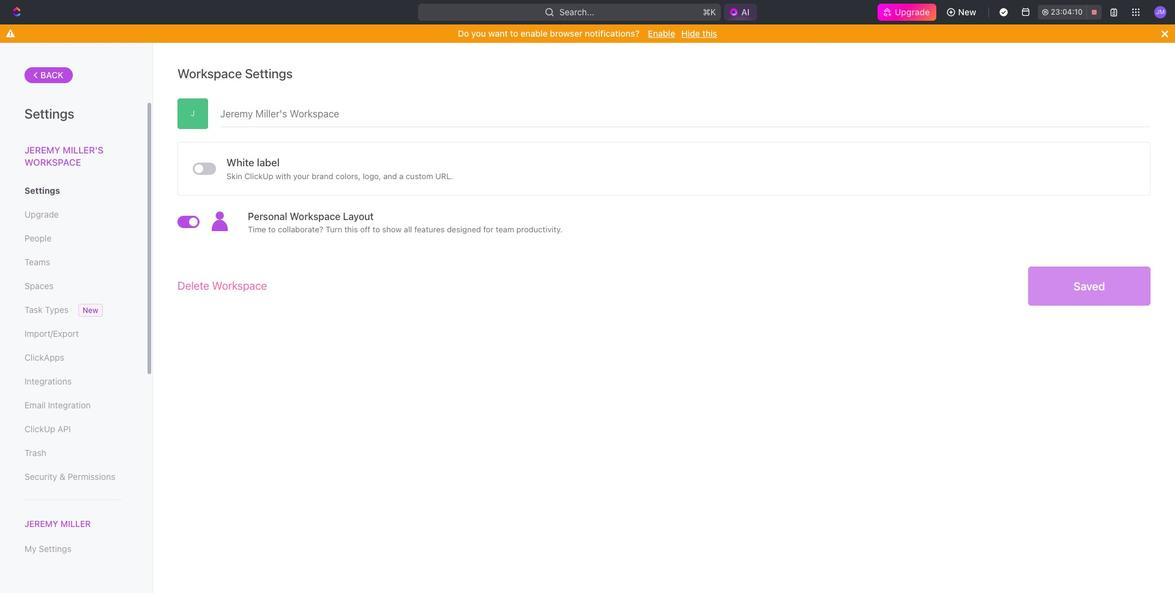 Task type: vqa. For each thing, say whether or not it's contained in the screenshot.
URL.
yes



Task type: locate. For each thing, give the bounding box(es) containing it.
email integration link
[[24, 395, 122, 416]]

upgrade link down the settings link
[[24, 204, 122, 225]]

clickup api
[[24, 424, 71, 435]]

new inside button
[[958, 7, 976, 17]]

clickup down label
[[244, 171, 273, 181]]

with
[[276, 171, 291, 181]]

1 vertical spatial upgrade
[[24, 209, 59, 220]]

search...
[[560, 7, 594, 17]]

jeremy
[[24, 144, 60, 155], [24, 519, 58, 529]]

1 vertical spatial clickup
[[24, 424, 55, 435]]

designed
[[447, 225, 481, 234]]

this left "off"
[[344, 225, 358, 234]]

1 horizontal spatial clickup
[[244, 171, 273, 181]]

1 horizontal spatial new
[[958, 7, 976, 17]]

upgrade
[[895, 7, 930, 17], [24, 209, 59, 220]]

jeremy for jeremy miller
[[24, 519, 58, 529]]

0 vertical spatial this
[[702, 28, 717, 39]]

1 vertical spatial this
[[344, 225, 358, 234]]

delete workspace button
[[178, 273, 267, 300]]

upgrade left new button
[[895, 7, 930, 17]]

spaces
[[24, 281, 54, 291]]

workspace inside personal workspace layout time to collaborate? turn this off to show all features designed for team productivity.
[[290, 211, 341, 222]]

ai button
[[724, 4, 757, 21]]

this
[[702, 28, 717, 39], [344, 225, 358, 234]]

settings
[[245, 66, 293, 81], [24, 106, 74, 122], [24, 185, 60, 196], [39, 544, 71, 555]]

notifications?
[[585, 28, 640, 39]]

23:04:10
[[1051, 7, 1083, 17]]

2 horizontal spatial to
[[510, 28, 518, 39]]

upgrade link
[[878, 4, 936, 21], [24, 204, 122, 225]]

integration
[[48, 400, 91, 411]]

0 horizontal spatial upgrade
[[24, 209, 59, 220]]

1 vertical spatial jeremy
[[24, 519, 58, 529]]

to right want
[[510, 28, 518, 39]]

0 horizontal spatial clickup
[[24, 424, 55, 435]]

saved button
[[1028, 267, 1151, 306]]

miller's
[[63, 144, 104, 155]]

jeremy miller
[[24, 519, 91, 529]]

workspace inside jeremy miller's workspace
[[24, 156, 81, 167]]

productivity.
[[516, 225, 562, 234]]

clickup up trash
[[24, 424, 55, 435]]

workspace up collaborate?
[[290, 211, 341, 222]]

personal
[[248, 211, 287, 222]]

0 horizontal spatial new
[[83, 306, 98, 315]]

this right hide
[[702, 28, 717, 39]]

workspace
[[178, 66, 242, 81], [24, 156, 81, 167], [290, 211, 341, 222], [212, 280, 267, 293]]

0 horizontal spatial upgrade link
[[24, 204, 122, 225]]

settings link
[[24, 181, 122, 201]]

jeremy inside jeremy miller's workspace
[[24, 144, 60, 155]]

0 vertical spatial clickup
[[244, 171, 273, 181]]

label
[[257, 156, 280, 169]]

jm
[[1156, 8, 1165, 15]]

security
[[24, 472, 57, 482]]

email
[[24, 400, 46, 411]]

skin
[[226, 171, 242, 181]]

jeremy left miller's
[[24, 144, 60, 155]]

colors,
[[336, 171, 361, 181]]

new inside settings element
[[83, 306, 98, 315]]

to right "off"
[[373, 225, 380, 234]]

new
[[958, 7, 976, 17], [83, 306, 98, 315]]

workspace right delete
[[212, 280, 267, 293]]

1 horizontal spatial to
[[373, 225, 380, 234]]

upgrade inside settings element
[[24, 209, 59, 220]]

clickup api link
[[24, 419, 122, 440]]

browser
[[550, 28, 583, 39]]

show
[[382, 225, 402, 234]]

integrations link
[[24, 372, 122, 392]]

⌘k
[[703, 7, 716, 17]]

time
[[248, 225, 266, 234]]

do
[[458, 28, 469, 39]]

0 vertical spatial upgrade link
[[878, 4, 936, 21]]

upgrade link left new button
[[878, 4, 936, 21]]

import/export
[[24, 329, 79, 339]]

to down personal
[[268, 225, 276, 234]]

url.
[[435, 171, 453, 181]]

integrations
[[24, 376, 72, 387]]

0 vertical spatial new
[[958, 7, 976, 17]]

my settings
[[24, 544, 71, 555]]

my settings link
[[24, 539, 122, 560]]

1 horizontal spatial upgrade link
[[878, 4, 936, 21]]

people link
[[24, 228, 122, 249]]

collaborate?
[[278, 225, 323, 234]]

&
[[59, 472, 65, 482]]

white
[[226, 156, 254, 169]]

this inside personal workspace layout time to collaborate? turn this off to show all features designed for team productivity.
[[344, 225, 358, 234]]

clickup
[[244, 171, 273, 181], [24, 424, 55, 435]]

0 horizontal spatial this
[[344, 225, 358, 234]]

0 vertical spatial jeremy
[[24, 144, 60, 155]]

workspace settings
[[178, 66, 293, 81]]

jeremy up my settings
[[24, 519, 58, 529]]

Team Na﻿me text field
[[220, 99, 1151, 127]]

jm button
[[1151, 2, 1170, 22]]

off
[[360, 225, 370, 234]]

teams
[[24, 257, 50, 267]]

upgrade up people
[[24, 209, 59, 220]]

23:04:10 button
[[1038, 5, 1102, 20]]

2 jeremy from the top
[[24, 519, 58, 529]]

1 jeremy from the top
[[24, 144, 60, 155]]

want
[[488, 28, 508, 39]]

1 vertical spatial upgrade link
[[24, 204, 122, 225]]

workspace down miller's
[[24, 156, 81, 167]]

features
[[414, 225, 445, 234]]

0 vertical spatial upgrade
[[895, 7, 930, 17]]

1 vertical spatial new
[[83, 306, 98, 315]]

to
[[510, 28, 518, 39], [268, 225, 276, 234], [373, 225, 380, 234]]

layout
[[343, 211, 374, 222]]



Task type: describe. For each thing, give the bounding box(es) containing it.
clickup inside white label skin clickup with your brand colors, logo, and a custom url.
[[244, 171, 273, 181]]

clickapps
[[24, 353, 64, 363]]

permissions
[[68, 472, 115, 482]]

security & permissions link
[[24, 467, 122, 488]]

0 horizontal spatial to
[[268, 225, 276, 234]]

types
[[45, 305, 69, 315]]

api
[[58, 424, 71, 435]]

delete workspace
[[178, 280, 267, 293]]

task
[[24, 305, 43, 315]]

jeremy for jeremy miller's workspace
[[24, 144, 60, 155]]

turn
[[326, 225, 342, 234]]

for
[[483, 225, 494, 234]]

settings element
[[0, 43, 153, 594]]

hide
[[681, 28, 700, 39]]

trash link
[[24, 443, 122, 464]]

and
[[383, 171, 397, 181]]

miller
[[60, 519, 91, 529]]

custom
[[406, 171, 433, 181]]

team
[[496, 225, 514, 234]]

teams link
[[24, 252, 122, 273]]

people
[[24, 233, 52, 244]]

workspace up j
[[178, 66, 242, 81]]

workspace inside "button"
[[212, 280, 267, 293]]

saved
[[1074, 280, 1105, 293]]

logo,
[[363, 171, 381, 181]]

do you want to enable browser notifications? enable hide this
[[458, 28, 717, 39]]

jeremy miller's workspace
[[24, 144, 104, 167]]

enable
[[521, 28, 548, 39]]

j
[[191, 109, 195, 118]]

you
[[471, 28, 486, 39]]

brand
[[312, 171, 333, 181]]

import/export link
[[24, 324, 122, 345]]

1 horizontal spatial this
[[702, 28, 717, 39]]

ai
[[741, 7, 750, 17]]

clickapps link
[[24, 348, 122, 368]]

email integration
[[24, 400, 91, 411]]

personal workspace layout time to collaborate? turn this off to show all features designed for team productivity.
[[248, 211, 562, 234]]

my
[[24, 544, 36, 555]]

security & permissions
[[24, 472, 115, 482]]

white label skin clickup with your brand colors, logo, and a custom url.
[[226, 156, 453, 181]]

task types
[[24, 305, 69, 315]]

new button
[[941, 2, 984, 22]]

back
[[40, 70, 63, 80]]

back link
[[24, 67, 73, 83]]

1 horizontal spatial upgrade
[[895, 7, 930, 17]]

clickup inside settings element
[[24, 424, 55, 435]]

enable
[[648, 28, 675, 39]]

all
[[404, 225, 412, 234]]

a
[[399, 171, 404, 181]]

your
[[293, 171, 310, 181]]

delete
[[178, 280, 209, 293]]

spaces link
[[24, 276, 122, 297]]

trash
[[24, 448, 46, 458]]



